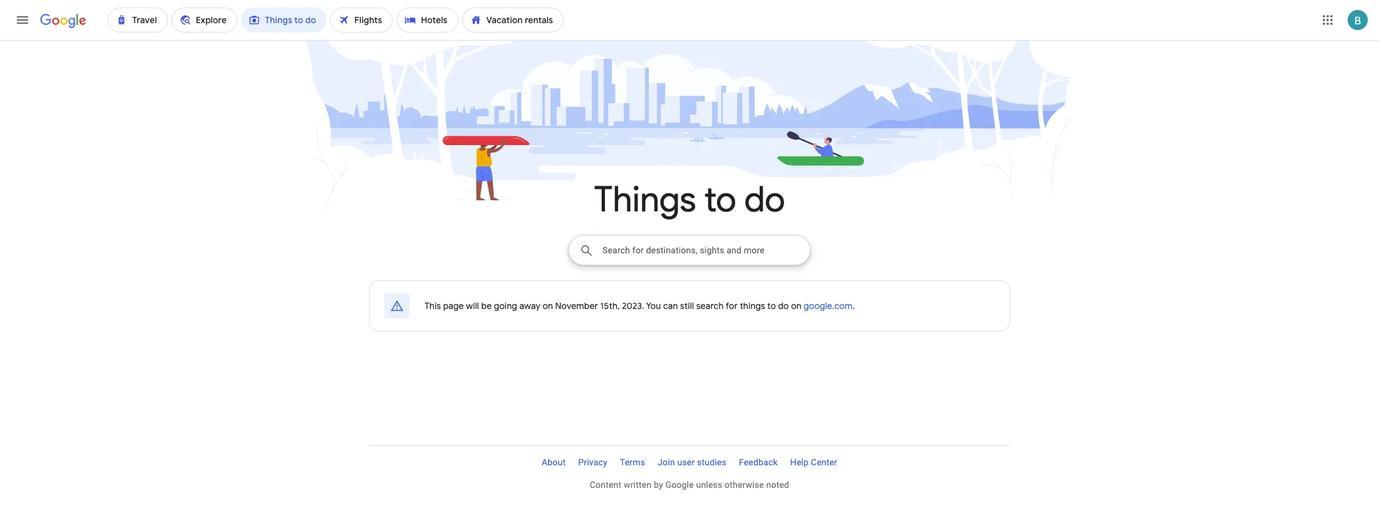 Task type: locate. For each thing, give the bounding box(es) containing it.
main menu image
[[15, 13, 30, 28]]

feedback
[[739, 458, 778, 468]]

on
[[543, 301, 553, 312], [791, 301, 802, 312]]

help
[[790, 458, 809, 468]]

about link
[[536, 453, 572, 473]]

to up search for destinations, sights and more text field
[[704, 178, 736, 222]]

things
[[740, 301, 765, 312]]

do
[[744, 178, 785, 222], [778, 301, 789, 312]]

0 horizontal spatial on
[[543, 301, 553, 312]]

0 vertical spatial to
[[704, 178, 736, 222]]

join user studies
[[658, 458, 726, 468]]

1 vertical spatial do
[[778, 301, 789, 312]]

help center
[[790, 458, 837, 468]]

1 horizontal spatial on
[[791, 301, 802, 312]]

on left google.com
[[791, 301, 802, 312]]

on right away at left bottom
[[543, 301, 553, 312]]

0 horizontal spatial to
[[704, 178, 736, 222]]

things to do main content
[[0, 40, 1379, 431]]

noted
[[766, 480, 789, 490]]

1 vertical spatial to
[[767, 301, 776, 312]]

join user studies link
[[652, 453, 733, 473]]

away
[[519, 301, 541, 312]]

things to do heading
[[299, 178, 1080, 222]]

going
[[494, 301, 517, 312]]

things to do
[[594, 178, 785, 222]]

privacy
[[578, 458, 607, 468]]

unless
[[696, 480, 722, 490]]

google.com link
[[804, 301, 853, 312]]

for
[[726, 301, 738, 312]]

you
[[646, 301, 661, 312]]

to
[[704, 178, 736, 222], [767, 301, 776, 312]]

to right 'things'
[[767, 301, 776, 312]]

feedback link
[[733, 453, 784, 473]]



Task type: describe. For each thing, give the bounding box(es) containing it.
1 horizontal spatial to
[[767, 301, 776, 312]]

0 vertical spatial do
[[744, 178, 785, 222]]

2 on from the left
[[791, 301, 802, 312]]

center
[[811, 458, 837, 468]]

this page will be going away on november 15th, 2023. you can still search for things to do on google.com .
[[425, 301, 855, 312]]

google.com
[[804, 301, 853, 312]]

by
[[654, 480, 663, 490]]

join
[[658, 458, 675, 468]]

search
[[696, 301, 724, 312]]

.
[[853, 301, 855, 312]]

this
[[425, 301, 441, 312]]

2023.
[[622, 301, 644, 312]]

can
[[663, 301, 678, 312]]

1 on from the left
[[543, 301, 553, 312]]

still
[[680, 301, 694, 312]]

about
[[542, 458, 566, 468]]

user
[[677, 458, 695, 468]]

will
[[466, 301, 479, 312]]

terms
[[620, 458, 645, 468]]

15th,
[[600, 301, 620, 312]]

page
[[443, 301, 464, 312]]

content written by google unless otherwise noted
[[590, 480, 789, 490]]

content
[[590, 480, 622, 490]]

november
[[555, 301, 598, 312]]

terms link
[[614, 453, 652, 473]]

google
[[665, 480, 694, 490]]

written
[[624, 480, 652, 490]]

things
[[594, 178, 696, 222]]

Search for destinations, sights and more text field
[[602, 236, 810, 265]]

help center link
[[784, 453, 844, 473]]

otherwise
[[725, 480, 764, 490]]

studies
[[697, 458, 726, 468]]

be
[[481, 301, 492, 312]]

privacy link
[[572, 453, 614, 473]]



Task type: vqa. For each thing, say whether or not it's contained in the screenshot.
"4" at left
no



